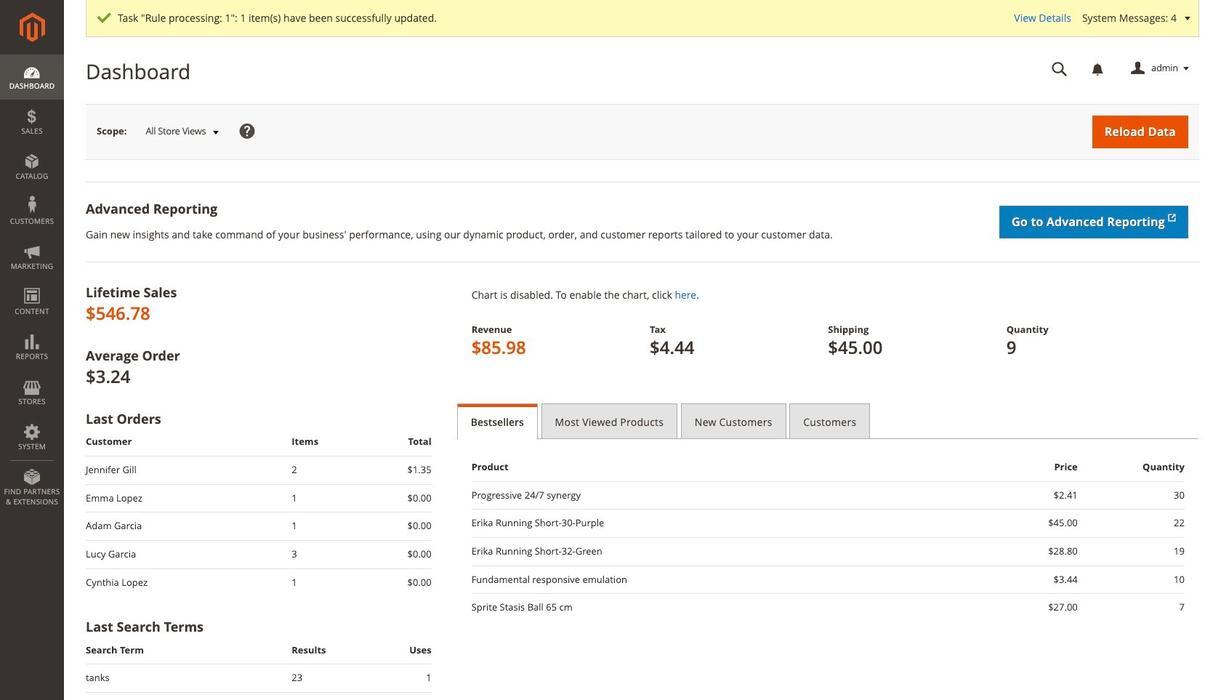 Task type: vqa. For each thing, say whether or not it's contained in the screenshot.
menu bar
yes



Task type: locate. For each thing, give the bounding box(es) containing it.
magento admin panel image
[[19, 12, 45, 42]]

None text field
[[1042, 56, 1079, 81]]

menu bar
[[0, 55, 64, 514]]

tab list
[[457, 404, 1200, 439]]



